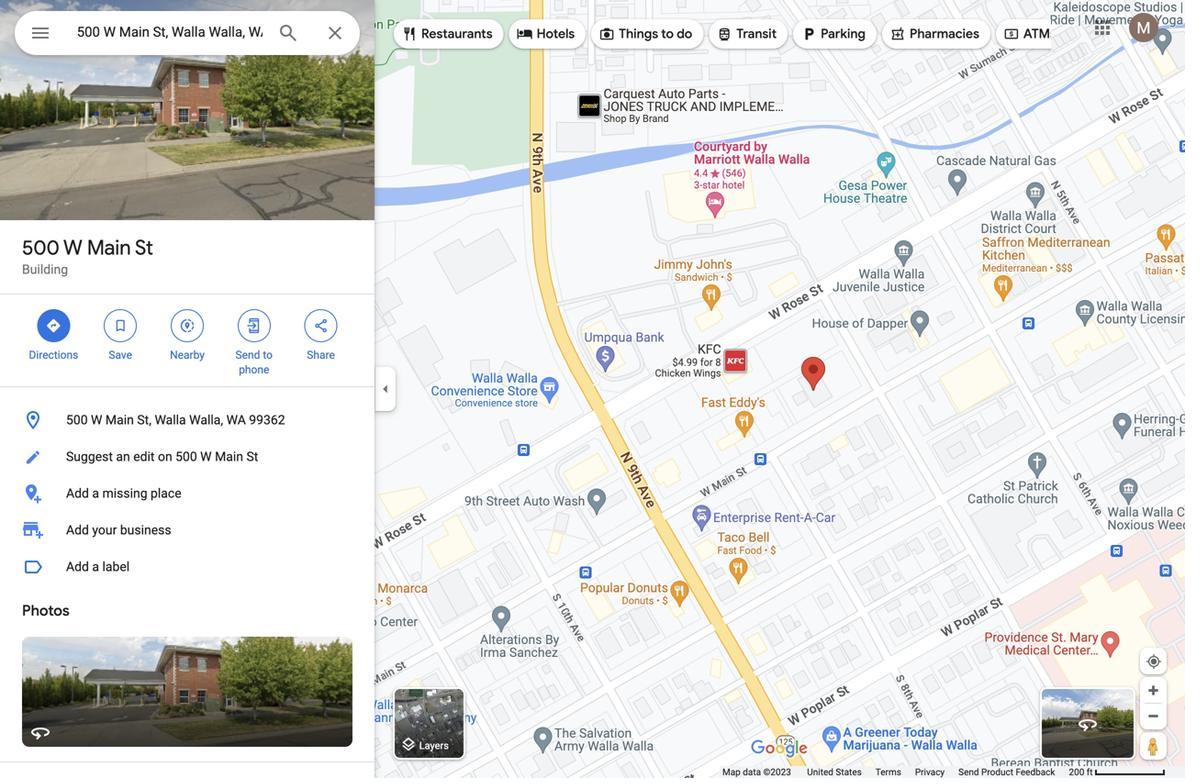 Task type: locate. For each thing, give the bounding box(es) containing it.
2 horizontal spatial 500
[[176, 449, 197, 465]]

w down walla,
[[200, 449, 212, 465]]

w inside "500 w main st building"
[[63, 235, 82, 261]]

a for label
[[92, 560, 99, 575]]

500 w main st main content
[[0, 0, 375, 779]]

add
[[66, 486, 89, 501], [66, 523, 89, 538], [66, 560, 89, 575]]

a inside button
[[92, 560, 99, 575]]

to left do
[[661, 26, 674, 42]]

w inside button
[[200, 449, 212, 465]]

0 vertical spatial 500
[[22, 235, 59, 261]]

send for send product feedback
[[959, 767, 979, 778]]

send up phone
[[236, 349, 260, 362]]

3 add from the top
[[66, 560, 89, 575]]

restaurants
[[421, 26, 493, 42]]


[[1004, 24, 1020, 44]]

 atms
[[1004, 24, 1057, 44]]

st inside button
[[247, 449, 258, 465]]

a left missing
[[92, 486, 99, 501]]

st
[[135, 235, 153, 261], [247, 449, 258, 465]]

add down the suggest
[[66, 486, 89, 501]]

1 horizontal spatial 500
[[66, 413, 88, 428]]

500 w main st building
[[22, 235, 153, 277]]

add a missing place button
[[0, 476, 375, 512]]

0 horizontal spatial send
[[236, 349, 260, 362]]

1 a from the top
[[92, 486, 99, 501]]

add left label
[[66, 560, 89, 575]]

0 vertical spatial st
[[135, 235, 153, 261]]

2 vertical spatial 500
[[176, 449, 197, 465]]

main inside "500 w main st building"
[[87, 235, 131, 261]]

1 vertical spatial st
[[247, 449, 258, 465]]

0 vertical spatial main
[[87, 235, 131, 261]]

200
[[1069, 767, 1085, 778]]


[[45, 316, 62, 336]]

directions
[[29, 349, 78, 362]]

add a label
[[66, 560, 130, 575]]

0 vertical spatial add
[[66, 486, 89, 501]]

0 vertical spatial w
[[63, 235, 82, 261]]

suggest
[[66, 449, 113, 465]]

1 vertical spatial a
[[92, 560, 99, 575]]

walla,
[[189, 413, 223, 428]]

add a label button
[[0, 549, 375, 586]]

show street view coverage image
[[1140, 733, 1167, 760]]

1 vertical spatial send
[[959, 767, 979, 778]]

500 inside the suggest an edit on 500 w main st button
[[176, 449, 197, 465]]

500 for st,
[[66, 413, 88, 428]]

collapse side panel image
[[376, 379, 396, 399]]

500 up the suggest
[[66, 413, 88, 428]]

1 vertical spatial add
[[66, 523, 89, 538]]

united states
[[807, 767, 862, 778]]

actions for 500 w main st region
[[0, 295, 375, 387]]

send product feedback
[[959, 767, 1055, 778]]

label
[[102, 560, 130, 575]]

0 horizontal spatial 500
[[22, 235, 59, 261]]

street view image
[[1077, 713, 1099, 735]]

1 horizontal spatial send
[[959, 767, 979, 778]]

a
[[92, 486, 99, 501], [92, 560, 99, 575]]

w inside button
[[91, 413, 102, 428]]

map data ©2023
[[723, 767, 794, 778]]

add for add a label
[[66, 560, 89, 575]]

2 vertical spatial w
[[200, 449, 212, 465]]

1 add from the top
[[66, 486, 89, 501]]

500 w main st, walla walla, wa 99362
[[66, 413, 285, 428]]

google maps element
[[0, 0, 1185, 779]]

footer inside google maps element
[[723, 767, 1069, 779]]

1 vertical spatial main
[[106, 413, 134, 428]]


[[801, 24, 817, 44]]

0 vertical spatial a
[[92, 486, 99, 501]]

your
[[92, 523, 117, 538]]

500
[[22, 235, 59, 261], [66, 413, 88, 428], [176, 449, 197, 465]]

500 inside 500 w main st, walla walla, wa 99362 button
[[66, 413, 88, 428]]

add a missing place
[[66, 486, 181, 501]]

footer containing map data ©2023
[[723, 767, 1069, 779]]

footer
[[723, 767, 1069, 779]]

1 horizontal spatial st
[[247, 449, 258, 465]]

nearby
[[170, 349, 205, 362]]

do
[[677, 26, 693, 42]]

a left label
[[92, 560, 99, 575]]

0 horizontal spatial to
[[263, 349, 273, 362]]

500 right on
[[176, 449, 197, 465]]

to inside send to phone
[[263, 349, 273, 362]]

0 vertical spatial to
[[661, 26, 674, 42]]

main
[[87, 235, 131, 261], [106, 413, 134, 428], [215, 449, 243, 465]]

 transit
[[716, 24, 777, 44]]

main left st,
[[106, 413, 134, 428]]

add for add a missing place
[[66, 486, 89, 501]]

 button
[[15, 11, 66, 59]]

main up the 
[[87, 235, 131, 261]]

ft
[[1087, 767, 1093, 778]]

2 vertical spatial main
[[215, 449, 243, 465]]

1 vertical spatial to
[[263, 349, 273, 362]]


[[246, 316, 262, 336]]

a inside button
[[92, 486, 99, 501]]

main down wa
[[215, 449, 243, 465]]

0 horizontal spatial w
[[63, 235, 82, 261]]

send inside send to phone
[[236, 349, 260, 362]]

w up the suggest
[[91, 413, 102, 428]]

wa
[[226, 413, 246, 428]]

states
[[836, 767, 862, 778]]

building
[[22, 262, 68, 277]]

edit
[[133, 449, 155, 465]]

w up building
[[63, 235, 82, 261]]

0 horizontal spatial st
[[135, 235, 153, 261]]

an
[[116, 449, 130, 465]]

2 add from the top
[[66, 523, 89, 538]]

1 vertical spatial 500
[[66, 413, 88, 428]]

500 inside "500 w main st building"
[[22, 235, 59, 261]]

w
[[63, 235, 82, 261], [91, 413, 102, 428], [200, 449, 212, 465]]

product
[[982, 767, 1014, 778]]

 parking
[[801, 24, 866, 44]]

0 vertical spatial send
[[236, 349, 260, 362]]

main inside button
[[106, 413, 134, 428]]

add inside button
[[66, 486, 89, 501]]

add left 'your' on the left of page
[[66, 523, 89, 538]]

phone
[[239, 364, 269, 376]]

1 horizontal spatial w
[[91, 413, 102, 428]]

500 up building
[[22, 235, 59, 261]]

to up phone
[[263, 349, 273, 362]]

to inside  things to do
[[661, 26, 674, 42]]

main inside button
[[215, 449, 243, 465]]

to
[[661, 26, 674, 42], [263, 349, 273, 362]]

zoom in image
[[1147, 684, 1161, 698]]

privacy button
[[915, 767, 945, 779]]

None field
[[73, 21, 263, 43]]

2 vertical spatial add
[[66, 560, 89, 575]]

send
[[236, 349, 260, 362], [959, 767, 979, 778]]

united
[[807, 767, 834, 778]]

send for send to phone
[[236, 349, 260, 362]]

1 horizontal spatial to
[[661, 26, 674, 42]]

add inside button
[[66, 560, 89, 575]]

2 horizontal spatial w
[[200, 449, 212, 465]]

99362
[[249, 413, 285, 428]]

send left product
[[959, 767, 979, 778]]

send inside send product feedback button
[[959, 767, 979, 778]]

1 vertical spatial w
[[91, 413, 102, 428]]

2 a from the top
[[92, 560, 99, 575]]

 search field
[[15, 11, 360, 59]]



Task type: describe. For each thing, give the bounding box(es) containing it.
200 ft button
[[1069, 767, 1166, 778]]

privacy
[[915, 767, 945, 778]]

on
[[158, 449, 172, 465]]

share
[[307, 349, 335, 362]]

 hotels
[[517, 24, 575, 44]]

w for st
[[63, 235, 82, 261]]

add your business
[[66, 523, 171, 538]]

©2023
[[764, 767, 791, 778]]

 things to do
[[599, 24, 693, 44]]

show your location image
[[1146, 654, 1162, 670]]

w for st,
[[91, 413, 102, 428]]

place
[[151, 486, 181, 501]]

send to phone
[[236, 349, 273, 376]]


[[29, 20, 51, 46]]


[[401, 24, 418, 44]]

500 w main st, walla walla, wa 99362 button
[[0, 402, 375, 439]]

google account: madeline spawn  
(madeline.spawn@adept.ai) image
[[1129, 13, 1159, 42]]

 500 W Main St, Walla Walla, WA 99362 field
[[15, 11, 360, 55]]

terms button
[[876, 767, 902, 779]]

st,
[[137, 413, 151, 428]]

transit
[[737, 26, 777, 42]]

terms
[[876, 767, 902, 778]]

none field inside the 500 w main st, walla walla, wa 99362 field
[[73, 21, 263, 43]]

parking
[[821, 26, 866, 42]]

suggest an edit on 500 w main st
[[66, 449, 258, 465]]

things
[[619, 26, 658, 42]]

save
[[109, 349, 132, 362]]


[[517, 24, 533, 44]]

st inside "500 w main st building"
[[135, 235, 153, 261]]

walla
[[155, 413, 186, 428]]


[[112, 316, 129, 336]]

feedback
[[1016, 767, 1055, 778]]

missing
[[102, 486, 147, 501]]

a for missing
[[92, 486, 99, 501]]

add for add your business
[[66, 523, 89, 538]]

atms
[[1024, 26, 1057, 42]]

united states button
[[807, 767, 862, 779]]

pharmacies
[[910, 26, 980, 42]]

hotels
[[537, 26, 575, 42]]


[[716, 24, 733, 44]]

data
[[743, 767, 761, 778]]

photos
[[22, 602, 70, 621]]


[[313, 316, 329, 336]]

200 ft
[[1069, 767, 1093, 778]]

 restaurants
[[401, 24, 493, 44]]


[[599, 24, 615, 44]]


[[890, 24, 906, 44]]

suggest an edit on 500 w main st button
[[0, 439, 375, 476]]

business
[[120, 523, 171, 538]]

add your business link
[[0, 512, 375, 549]]

map
[[723, 767, 741, 778]]

send product feedback button
[[959, 767, 1055, 779]]

500 for st
[[22, 235, 59, 261]]

 pharmacies
[[890, 24, 980, 44]]

main for st,
[[106, 413, 134, 428]]

layers
[[419, 740, 449, 752]]

main for st
[[87, 235, 131, 261]]


[[179, 316, 196, 336]]

zoom out image
[[1147, 710, 1161, 724]]



Task type: vqa. For each thing, say whether or not it's contained in the screenshot.
©2023
yes



